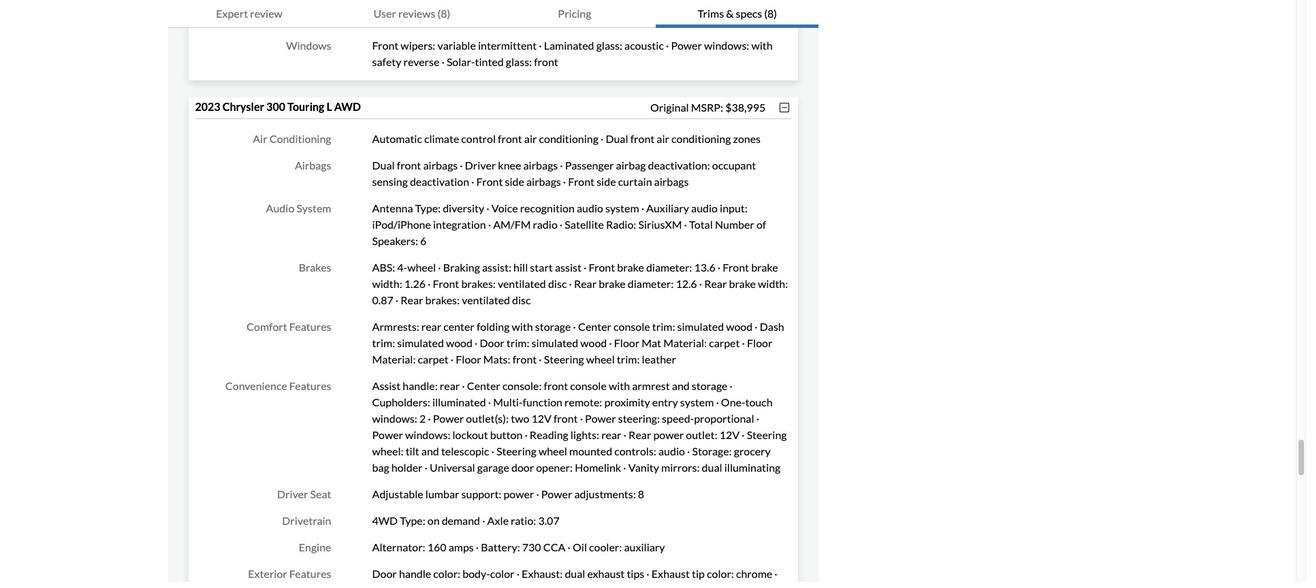 Task type: describe. For each thing, give the bounding box(es) containing it.
user reviews (8)
[[374, 7, 451, 20]]

front up reading
[[554, 412, 578, 425]]

type: for antenna
[[415, 202, 441, 215]]

l
[[327, 100, 332, 113]]

deactivation:
[[648, 159, 710, 172]]

0 horizontal spatial floor
[[456, 353, 481, 366]]

body-
[[463, 567, 490, 580]]

solar-
[[447, 55, 475, 68]]

conditioning
[[270, 132, 331, 145]]

0 vertical spatial ventilated
[[498, 277, 546, 290]]

folding
[[477, 320, 510, 333]]

1 horizontal spatial wood
[[581, 336, 607, 349]]

grocery
[[734, 445, 771, 458]]

color
[[490, 567, 515, 580]]

2023 chrysler 300 touring l awd
[[195, 100, 361, 113]]

0 horizontal spatial wood
[[446, 336, 473, 349]]

1 horizontal spatial floor
[[614, 336, 640, 349]]

proximity
[[604, 396, 650, 409]]

front down knee
[[477, 175, 503, 188]]

auxiliary
[[646, 202, 689, 215]]

satellite
[[565, 218, 604, 231]]

airbags up recognition
[[526, 175, 561, 188]]

expert review tab
[[168, 0, 331, 28]]

assist:
[[482, 261, 512, 274]]

2023
[[195, 100, 220, 113]]

wheels:
[[372, 12, 411, 25]]

1 vertical spatial windows:
[[372, 412, 417, 425]]

touring
[[287, 100, 324, 113]]

0 vertical spatial glass:
[[596, 39, 623, 52]]

1 width: from the left
[[372, 277, 402, 290]]

2
[[420, 412, 426, 425]]

2 horizontal spatial simulated
[[677, 320, 724, 333]]

0 vertical spatial diameter:
[[646, 261, 692, 274]]

160
[[428, 541, 447, 554]]

alternator:
[[372, 541, 425, 554]]

airbags up deactivation
[[423, 159, 458, 172]]

0 horizontal spatial audio
[[577, 202, 603, 215]]

msrp:
[[691, 100, 723, 113]]

2 horizontal spatial audio
[[691, 202, 718, 215]]

tip
[[692, 567, 705, 580]]

2 width: from the left
[[758, 277, 788, 290]]

reading
[[530, 428, 569, 441]]

2 conditioning from the left
[[672, 132, 731, 145]]

pricing
[[558, 7, 591, 20]]

mirrors:
[[661, 461, 700, 474]]

illuminating
[[725, 461, 781, 474]]

console inside 'assist handle: rear · center console: front console with armrest and storage · cupholders: illuminated · multi-function remote: proximity entry system · one-touch windows: 2 · power outlet(s): two 12v front · power steering: speed-proportional · power windows: lockout button · reading lights: rear · rear power outlet: 12v · steering wheel: tilt and telescopic · steering wheel mounted controls: audio · storage: grocery bag holder · universal garage door opener: homelink · vanity mirrors: dual illuminating'
[[570, 379, 607, 392]]

features for exterior features
[[289, 567, 331, 580]]

recognition
[[520, 202, 575, 215]]

user reviews (8) tab
[[331, 0, 493, 28]]

front right assist
[[589, 261, 615, 274]]

total
[[689, 218, 713, 231]]

two
[[511, 412, 529, 425]]

lockout
[[453, 428, 488, 441]]

1 air from the left
[[524, 132, 537, 145]]

drivetrain
[[282, 514, 331, 527]]

console:
[[503, 379, 542, 392]]

entry
[[652, 396, 678, 409]]

1 vertical spatial rear
[[440, 379, 460, 392]]

vanity
[[628, 461, 659, 474]]

air
[[253, 132, 267, 145]]

0 vertical spatial dual
[[606, 132, 628, 145]]

door inside door handle color: body-color · exhaust: dual exhaust tips · exhaust tip color: chrome ·
[[372, 567, 397, 580]]

tires and rims
[[262, 12, 331, 25]]

wipers:
[[401, 39, 436, 52]]

trim: down armrests:
[[372, 336, 395, 349]]

storage inside 'assist handle: rear · center console: front console with armrest and storage · cupholders: illuminated · multi-function remote: proximity entry system · one-touch windows: 2 · power outlet(s): two 12v front · power steering: speed-proportional · power windows: lockout button · reading lights: rear · rear power outlet: 12v · steering wheel: tilt and telescopic · steering wheel mounted controls: audio · storage: grocery bag holder · universal garage door opener: homelink · vanity mirrors: dual illuminating'
[[692, 379, 728, 392]]

dual inside 'assist handle: rear · center console: front console with armrest and storage · cupholders: illuminated · multi-function remote: proximity entry system · one-touch windows: 2 · power outlet(s): two 12v front · power steering: speed-proportional · power windows: lockout button · reading lights: rear · rear power outlet: 12v · steering wheel: tilt and telescopic · steering wheel mounted controls: audio · storage: grocery bag holder · universal garage door opener: homelink · vanity mirrors: dual illuminating'
[[702, 461, 722, 474]]

2 horizontal spatial floor
[[747, 336, 773, 349]]

illuminated
[[432, 396, 486, 409]]

0 horizontal spatial and
[[288, 12, 306, 25]]

exterior features
[[248, 567, 331, 580]]

front down braking
[[433, 277, 459, 290]]

4wd type: on demand · axle ratio: 3.07
[[372, 514, 560, 527]]

exhaust
[[588, 567, 625, 580]]

outlet(s):
[[466, 412, 509, 425]]

2 vertical spatial steering
[[497, 445, 537, 458]]

tab list containing expert review
[[168, 0, 819, 28]]

radio
[[533, 218, 558, 231]]

outlet:
[[686, 428, 718, 441]]

0 horizontal spatial material:
[[372, 353, 416, 366]]

type: for 4wd
[[400, 514, 425, 527]]

assist
[[372, 379, 401, 392]]

rear down 1.26
[[401, 294, 423, 307]]

300
[[266, 100, 285, 113]]

mounted
[[569, 445, 612, 458]]

convenience features
[[225, 379, 331, 392]]

0 vertical spatial brakes:
[[461, 277, 496, 290]]

automatic climate control front air conditioning · dual front air conditioning zones
[[372, 132, 761, 145]]

wheel inside 'assist handle: rear · center console: front console with armrest and storage · cupholders: illuminated · multi-function remote: proximity entry system · one-touch windows: 2 · power outlet(s): two 12v front · power steering: speed-proportional · power windows: lockout button · reading lights: rear · rear power outlet: 12v · steering wheel: tilt and telescopic · steering wheel mounted controls: audio · storage: grocery bag holder · universal garage door opener: homelink · vanity mirrors: dual illuminating'
[[539, 445, 567, 458]]

1 (8) from the left
[[438, 7, 451, 20]]

4-
[[397, 261, 407, 274]]

2 side from the left
[[597, 175, 616, 188]]

deactivation
[[410, 175, 469, 188]]

laminated
[[544, 39, 594, 52]]

aluminum
[[452, 12, 499, 25]]

cooler:
[[589, 541, 622, 554]]

rear down assist
[[574, 277, 597, 290]]

system inside 'assist handle: rear · center console: front console with armrest and storage · cupholders: illuminated · multi-function remote: proximity entry system · one-touch windows: 2 · power outlet(s): two 12v front · power steering: speed-proportional · power windows: lockout button · reading lights: rear · rear power outlet: 12v · steering wheel: tilt and telescopic · steering wheel mounted controls: audio · storage: grocery bag holder · universal garage door opener: homelink · vanity mirrors: dual illuminating'
[[680, 396, 714, 409]]

diversity
[[443, 202, 484, 215]]

proportional
[[694, 412, 754, 425]]

alternator: 160 amps · battery: 730 cca · oil cooler: auxiliary
[[372, 541, 665, 554]]

safety
[[372, 55, 402, 68]]

1 vertical spatial carpet
[[418, 353, 449, 366]]

passenger
[[565, 159, 614, 172]]

0 vertical spatial disc
[[548, 277, 567, 290]]

windows: inside front wipers: variable intermittent · laminated glass: acoustic · power windows: with safety reverse · solar-tinted glass: front
[[704, 39, 750, 52]]

1 vertical spatial disc
[[512, 294, 531, 307]]

0 horizontal spatial simulated
[[397, 336, 444, 349]]

front inside front wipers: variable intermittent · laminated glass: acoustic · power windows: with safety reverse · solar-tinted glass: front
[[372, 39, 399, 52]]

driver inside the dual front airbags · driver knee airbags · passenger airbag deactivation: occupant sensing deactivation · front side airbags · front side curtain airbags
[[465, 159, 496, 172]]

system
[[297, 202, 331, 215]]

comfort
[[247, 320, 287, 333]]

door handle color: body-color · exhaust: dual exhaust tips · exhaust tip color: chrome ·
[[372, 567, 778, 582]]

0.87
[[372, 294, 394, 307]]

2 (8) from the left
[[764, 7, 777, 20]]

lights:
[[571, 428, 599, 441]]

antenna
[[372, 202, 413, 215]]

minus square image
[[778, 102, 792, 113]]

door
[[511, 461, 534, 474]]

1 vertical spatial diameter:
[[628, 277, 674, 290]]

handle:
[[403, 379, 438, 392]]

seat
[[310, 488, 331, 501]]

front wipers: variable intermittent · laminated glass: acoustic · power windows: with safety reverse · solar-tinted glass: front
[[372, 39, 773, 68]]

system inside antenna type: diversity · voice recognition audio system · auxiliary audio input: ipod/iphone integration · am/fm radio · satellite radio: siriusxm · total number of speakers: 6
[[606, 202, 639, 215]]

2 horizontal spatial wood
[[726, 320, 753, 333]]

input:
[[720, 202, 748, 215]]

cupholders:
[[372, 396, 430, 409]]

controls:
[[615, 445, 657, 458]]

speakers:
[[372, 234, 418, 247]]

1 vertical spatial driver
[[277, 488, 308, 501]]

dual inside the dual front airbags · driver knee airbags · passenger airbag deactivation: occupant sensing deactivation · front side airbags · front side curtain airbags
[[372, 159, 395, 172]]

original
[[650, 100, 689, 113]]

1 horizontal spatial simulated
[[532, 336, 578, 349]]

rear inside the armrests: rear center folding with storage · center console trim: simulated wood · dash trim: simulated wood · door trim: simulated wood · floor mat material: carpet · floor material: carpet · floor mats: front · steering wheel trim: leather
[[421, 320, 441, 333]]

trim: up mat at bottom
[[652, 320, 675, 333]]

2 color: from the left
[[707, 567, 734, 580]]

cca
[[543, 541, 566, 554]]

center inside 'assist handle: rear · center console: front console with armrest and storage · cupholders: illuminated · multi-function remote: proximity entry system · one-touch windows: 2 · power outlet(s): two 12v front · power steering: speed-proportional · power windows: lockout button · reading lights: rear · rear power outlet: 12v · steering wheel: tilt and telescopic · steering wheel mounted controls: audio · storage: grocery bag holder · universal garage door opener: homelink · vanity mirrors: dual illuminating'
[[467, 379, 501, 392]]

audio
[[266, 202, 294, 215]]

assist
[[555, 261, 582, 274]]



Task type: locate. For each thing, give the bounding box(es) containing it.
1 horizontal spatial color:
[[707, 567, 734, 580]]

chrysler
[[223, 100, 264, 113]]

power up 'lights:'
[[585, 412, 616, 425]]

type:
[[415, 202, 441, 215], [400, 514, 425, 527]]

opener:
[[536, 461, 573, 474]]

with inside 'assist handle: rear · center console: front console with armrest and storage · cupholders: illuminated · multi-function remote: proximity entry system · one-touch windows: 2 · power outlet(s): two 12v front · power steering: speed-proportional · power windows: lockout button · reading lights: rear · rear power outlet: 12v · steering wheel: tilt and telescopic · steering wheel mounted controls: audio · storage: grocery bag holder · universal garage door opener: homelink · vanity mirrors: dual illuminating'
[[609, 379, 630, 392]]

1 side from the left
[[505, 175, 524, 188]]

1 vertical spatial brakes:
[[425, 294, 460, 307]]

front inside front wipers: variable intermittent · laminated glass: acoustic · power windows: with safety reverse · solar-tinted glass: front
[[534, 55, 558, 68]]

0 horizontal spatial color:
[[433, 567, 461, 580]]

wood
[[726, 320, 753, 333], [446, 336, 473, 349], [581, 336, 607, 349]]

storage up one-
[[692, 379, 728, 392]]

2 vertical spatial with
[[609, 379, 630, 392]]

color: down 160
[[433, 567, 461, 580]]

with right folding
[[512, 320, 533, 333]]

features down engine
[[289, 567, 331, 580]]

0 horizontal spatial storage
[[535, 320, 571, 333]]

variable
[[438, 39, 476, 52]]

conditioning down msrp:
[[672, 132, 731, 145]]

center
[[444, 320, 475, 333]]

trims & specs (8) tab
[[656, 0, 819, 28]]

steering up remote:
[[544, 353, 584, 366]]

0 vertical spatial windows:
[[704, 39, 750, 52]]

siriusxm
[[639, 218, 682, 231]]

features for comfort features
[[289, 320, 331, 333]]

power up wheel:
[[372, 428, 403, 441]]

trim:
[[652, 320, 675, 333], [372, 336, 395, 349], [507, 336, 530, 349], [617, 353, 640, 366]]

wheel up 1.26
[[407, 261, 436, 274]]

1 vertical spatial wheel
[[586, 353, 615, 366]]

1 horizontal spatial steering
[[544, 353, 584, 366]]

0 horizontal spatial conditioning
[[539, 132, 599, 145]]

power inside 'assist handle: rear · center console: front console with armrest and storage · cupholders: illuminated · multi-function remote: proximity entry system · one-touch windows: 2 · power outlet(s): two 12v front · power steering: speed-proportional · power windows: lockout button · reading lights: rear · rear power outlet: 12v · steering wheel: tilt and telescopic · steering wheel mounted controls: audio · storage: grocery bag holder · universal garage door opener: homelink · vanity mirrors: dual illuminating'
[[653, 428, 684, 441]]

front up console: on the bottom of page
[[513, 353, 537, 366]]

1 horizontal spatial carpet
[[709, 336, 740, 349]]

0 horizontal spatial air
[[524, 132, 537, 145]]

carpet
[[709, 336, 740, 349], [418, 353, 449, 366]]

knee
[[498, 159, 521, 172]]

2 vertical spatial wheel
[[539, 445, 567, 458]]

0 horizontal spatial system
[[606, 202, 639, 215]]

0 horizontal spatial with
[[512, 320, 533, 333]]

power down door
[[504, 488, 534, 501]]

1 horizontal spatial brakes:
[[461, 277, 496, 290]]

glass: down intermittent
[[506, 55, 532, 68]]

expert
[[216, 7, 248, 20]]

driver left seat
[[277, 488, 308, 501]]

tilt
[[406, 445, 419, 458]]

trims & specs (8)
[[698, 7, 777, 20]]

system up speed-
[[680, 396, 714, 409]]

1 horizontal spatial door
[[480, 336, 505, 349]]

1 vertical spatial ventilated
[[462, 294, 510, 307]]

2 vertical spatial rear
[[602, 428, 622, 441]]

rear up 'mounted'
[[602, 428, 622, 441]]

material: up leather
[[664, 336, 707, 349]]

climate
[[424, 132, 459, 145]]

disc down hill
[[512, 294, 531, 307]]

2 vertical spatial features
[[289, 567, 331, 580]]

side
[[505, 175, 524, 188], [597, 175, 616, 188]]

front up airbag
[[631, 132, 655, 145]]

rear down 13.6
[[704, 277, 727, 290]]

wheel inside abs: 4-wheel · braking assist: hill start assist · front brake diameter: 13.6 · front brake width: 1.26 · front brakes: ventilated disc · rear brake diameter: 12.6 · rear brake width: 0.87 · rear brakes: ventilated disc
[[407, 261, 436, 274]]

floor left mat at bottom
[[614, 336, 640, 349]]

features right the comfort
[[289, 320, 331, 333]]

width: down abs:
[[372, 277, 402, 290]]

1 vertical spatial system
[[680, 396, 714, 409]]

2 features from the top
[[289, 379, 331, 392]]

1 horizontal spatial driver
[[465, 159, 496, 172]]

brakes: down braking
[[461, 277, 496, 290]]

1 horizontal spatial side
[[597, 175, 616, 188]]

2 vertical spatial and
[[422, 445, 439, 458]]

12v down function
[[532, 412, 552, 425]]

4wd
[[372, 514, 398, 527]]

2 horizontal spatial steering
[[747, 428, 787, 441]]

dual inside door handle color: body-color · exhaust: dual exhaust tips · exhaust tip color: chrome ·
[[565, 567, 585, 580]]

power inside front wipers: variable intermittent · laminated glass: acoustic · power windows: with safety reverse · solar-tinted glass: front
[[671, 39, 702, 52]]

dual
[[606, 132, 628, 145], [372, 159, 395, 172]]

oil
[[573, 541, 587, 554]]

painted
[[413, 12, 449, 25]]

disc down assist
[[548, 277, 567, 290]]

center inside the armrests: rear center folding with storage · center console trim: simulated wood · dash trim: simulated wood · door trim: simulated wood · floor mat material: carpet · floor material: carpet · floor mats: front · steering wheel trim: leather
[[578, 320, 612, 333]]

1 horizontal spatial power
[[653, 428, 684, 441]]

730
[[522, 541, 541, 554]]

floor left mats: at the left of the page
[[456, 353, 481, 366]]

dual up sensing
[[372, 159, 395, 172]]

3.07
[[538, 514, 560, 527]]

brake
[[617, 261, 644, 274], [751, 261, 778, 274], [599, 277, 626, 290], [729, 277, 756, 290]]

0 vertical spatial features
[[289, 320, 331, 333]]

power down speed-
[[653, 428, 684, 441]]

0 horizontal spatial (8)
[[438, 7, 451, 20]]

front inside the dual front airbags · driver knee airbags · passenger airbag deactivation: occupant sensing deactivation · front side airbags · front side curtain airbags
[[397, 159, 421, 172]]

simulated up console: on the bottom of page
[[532, 336, 578, 349]]

(8) right "reviews"
[[438, 7, 451, 20]]

with inside the armrests: rear center folding with storage · center console trim: simulated wood · dash trim: simulated wood · door trim: simulated wood · floor mat material: carpet · floor material: carpet · floor mats: front · steering wheel trim: leather
[[512, 320, 533, 333]]

exhaust
[[652, 567, 690, 580]]

power down trims
[[671, 39, 702, 52]]

curtain
[[618, 175, 652, 188]]

and up "entry"
[[672, 379, 690, 392]]

0 vertical spatial type:
[[415, 202, 441, 215]]

0 horizontal spatial 12v
[[532, 412, 552, 425]]

side down passenger
[[597, 175, 616, 188]]

console inside the armrests: rear center folding with storage · center console trim: simulated wood · dash trim: simulated wood · door trim: simulated wood · floor mat material: carpet · floor material: carpet · floor mats: front · steering wheel trim: leather
[[614, 320, 650, 333]]

1 horizontal spatial console
[[614, 320, 650, 333]]

wood left dash
[[726, 320, 753, 333]]

0 horizontal spatial console
[[570, 379, 607, 392]]

1 vertical spatial dual
[[565, 567, 585, 580]]

mats:
[[483, 353, 511, 366]]

glass: left acoustic
[[596, 39, 623, 52]]

0 vertical spatial carpet
[[709, 336, 740, 349]]

2 horizontal spatial wheel
[[586, 353, 615, 366]]

with up proximity
[[609, 379, 630, 392]]

12v down proportional at the right of the page
[[720, 428, 740, 441]]

driver down control
[[465, 159, 496, 172]]

1 horizontal spatial material:
[[664, 336, 707, 349]]

pricing tab
[[493, 0, 656, 28]]

integration
[[433, 218, 486, 231]]

0 vertical spatial material:
[[664, 336, 707, 349]]

wheel up remote:
[[586, 353, 615, 366]]

1 vertical spatial type:
[[400, 514, 425, 527]]

features for convenience features
[[289, 379, 331, 392]]

0 vertical spatial rear
[[421, 320, 441, 333]]

ipod/iphone
[[372, 218, 431, 231]]

0 vertical spatial center
[[578, 320, 612, 333]]

0 vertical spatial with
[[752, 39, 773, 52]]

tab list
[[168, 0, 819, 28]]

1 vertical spatial console
[[570, 379, 607, 392]]

2 horizontal spatial and
[[672, 379, 690, 392]]

storage inside the armrests: rear center folding with storage · center console trim: simulated wood · dash trim: simulated wood · door trim: simulated wood · floor mat material: carpet · floor material: carpet · floor mats: front · steering wheel trim: leather
[[535, 320, 571, 333]]

with down specs
[[752, 39, 773, 52]]

1 vertical spatial material:
[[372, 353, 416, 366]]

1 horizontal spatial width:
[[758, 277, 788, 290]]

1 horizontal spatial dual
[[606, 132, 628, 145]]

1 vertical spatial center
[[467, 379, 501, 392]]

front down passenger
[[568, 175, 595, 188]]

features right convenience
[[289, 379, 331, 392]]

windows: down cupholders:
[[372, 412, 417, 425]]

12.6
[[676, 277, 697, 290]]

side down knee
[[505, 175, 524, 188]]

rear down steering:
[[629, 428, 651, 441]]

wheel inside the armrests: rear center folding with storage · center console trim: simulated wood · dash trim: simulated wood · door trim: simulated wood · floor mat material: carpet · floor material: carpet · floor mats: front · steering wheel trim: leather
[[586, 353, 615, 366]]

am/fm
[[493, 218, 531, 231]]

rear inside 'assist handle: rear · center console: front console with armrest and storage · cupholders: illuminated · multi-function remote: proximity entry system · one-touch windows: 2 · power outlet(s): two 12v front · power steering: speed-proportional · power windows: lockout button · reading lights: rear · rear power outlet: 12v · steering wheel: tilt and telescopic · steering wheel mounted controls: audio · storage: grocery bag holder · universal garage door opener: homelink · vanity mirrors: dual illuminating'
[[629, 428, 651, 441]]

carpet up one-
[[709, 336, 740, 349]]

diameter: left 12.6
[[628, 277, 674, 290]]

material:
[[664, 336, 707, 349], [372, 353, 416, 366]]

start
[[530, 261, 553, 274]]

door
[[480, 336, 505, 349], [372, 567, 397, 580]]

windows: down &
[[704, 39, 750, 52]]

user
[[374, 7, 396, 20]]

diameter:
[[646, 261, 692, 274], [628, 277, 674, 290]]

antenna type: diversity · voice recognition audio system · auxiliary audio input: ipod/iphone integration · am/fm radio · satellite radio: siriusxm · total number of speakers: 6
[[372, 202, 766, 247]]

type: down deactivation
[[415, 202, 441, 215]]

steering up door
[[497, 445, 537, 458]]

console up remote:
[[570, 379, 607, 392]]

auxiliary
[[624, 541, 665, 554]]

simulated down armrests:
[[397, 336, 444, 349]]

1 vertical spatial door
[[372, 567, 397, 580]]

trims
[[698, 7, 724, 20]]

2 horizontal spatial with
[[752, 39, 773, 52]]

one-
[[721, 396, 745, 409]]

abs: 4-wheel · braking assist: hill start assist · front brake diameter: 13.6 · front brake width: 1.26 · front brakes: ventilated disc · rear brake diameter: 12.6 · rear brake width: 0.87 · rear brakes: ventilated disc
[[372, 261, 788, 307]]

1 horizontal spatial storage
[[692, 379, 728, 392]]

features
[[289, 320, 331, 333], [289, 379, 331, 392], [289, 567, 331, 580]]

expert review
[[216, 7, 283, 20]]

front up the safety
[[372, 39, 399, 52]]

simulated down 12.6
[[677, 320, 724, 333]]

color: right tip on the bottom
[[707, 567, 734, 580]]

0 horizontal spatial dual
[[372, 159, 395, 172]]

1 color: from the left
[[433, 567, 461, 580]]

1 vertical spatial power
[[504, 488, 534, 501]]

leather
[[642, 353, 676, 366]]

airbags
[[423, 159, 458, 172], [523, 159, 558, 172], [526, 175, 561, 188], [654, 175, 689, 188]]

rear up the illuminated
[[440, 379, 460, 392]]

and left rims
[[288, 12, 306, 25]]

2 air from the left
[[657, 132, 670, 145]]

1 horizontal spatial disc
[[548, 277, 567, 290]]

steering:
[[618, 412, 660, 425]]

front down 'laminated'
[[534, 55, 558, 68]]

automatic
[[372, 132, 422, 145]]

front
[[372, 39, 399, 52], [477, 175, 503, 188], [568, 175, 595, 188], [589, 261, 615, 274], [723, 261, 749, 274], [433, 277, 459, 290]]

12v
[[532, 412, 552, 425], [720, 428, 740, 441]]

trim: left leather
[[617, 353, 640, 366]]

0 horizontal spatial driver
[[277, 488, 308, 501]]

1 features from the top
[[289, 320, 331, 333]]

0 horizontal spatial brakes:
[[425, 294, 460, 307]]

1 horizontal spatial (8)
[[764, 7, 777, 20]]

garage
[[477, 461, 509, 474]]

0 vertical spatial 12v
[[532, 412, 552, 425]]

front up function
[[544, 379, 568, 392]]

1 horizontal spatial wheel
[[539, 445, 567, 458]]

ventilated down hill
[[498, 277, 546, 290]]

power down the illuminated
[[433, 412, 464, 425]]

airbags
[[295, 159, 331, 172]]

dual front airbags · driver knee airbags · passenger airbag deactivation: occupant sensing deactivation · front side airbags · front side curtain airbags
[[372, 159, 756, 188]]

0 vertical spatial wheel
[[407, 261, 436, 274]]

front up knee
[[498, 132, 522, 145]]

wood down center
[[446, 336, 473, 349]]

multi-
[[493, 396, 523, 409]]

0 vertical spatial driver
[[465, 159, 496, 172]]

with
[[752, 39, 773, 52], [512, 320, 533, 333], [609, 379, 630, 392]]

system
[[606, 202, 639, 215], [680, 396, 714, 409]]

1 vertical spatial glass:
[[506, 55, 532, 68]]

button
[[490, 428, 523, 441]]

of
[[757, 218, 766, 231]]

simulated
[[677, 320, 724, 333], [397, 336, 444, 349], [532, 336, 578, 349]]

console up mat at bottom
[[614, 320, 650, 333]]

windows: down 2
[[405, 428, 451, 441]]

windows:
[[704, 39, 750, 52], [372, 412, 417, 425], [405, 428, 451, 441]]

1 vertical spatial 12v
[[720, 428, 740, 441]]

on
[[428, 514, 440, 527]]

and right tilt
[[422, 445, 439, 458]]

airbags down deactivation: at the top
[[654, 175, 689, 188]]

rear left center
[[421, 320, 441, 333]]

door down folding
[[480, 336, 505, 349]]

0 vertical spatial system
[[606, 202, 639, 215]]

windows
[[286, 39, 331, 52]]

dual down oil
[[565, 567, 585, 580]]

$38,995
[[726, 100, 766, 113]]

assist handle: rear · center console: front console with armrest and storage · cupholders: illuminated · multi-function remote: proximity entry system · one-touch windows: 2 · power outlet(s): two 12v front · power steering: speed-proportional · power windows: lockout button · reading lights: rear · rear power outlet: 12v · steering wheel: tilt and telescopic · steering wheel mounted controls: audio · storage: grocery bag holder · universal garage door opener: homelink · vanity mirrors: dual illuminating
[[372, 379, 787, 474]]

air conditioning
[[253, 132, 331, 145]]

amps
[[449, 541, 474, 554]]

1 conditioning from the left
[[539, 132, 599, 145]]

axle
[[487, 514, 509, 527]]

3 features from the top
[[289, 567, 331, 580]]

1 vertical spatial with
[[512, 320, 533, 333]]

trim: up mats: at the left of the page
[[507, 336, 530, 349]]

airbag
[[616, 159, 646, 172]]

steering inside the armrests: rear center folding with storage · center console trim: simulated wood · dash trim: simulated wood · door trim: simulated wood · floor mat material: carpet · floor material: carpet · floor mats: front · steering wheel trim: leather
[[544, 353, 584, 366]]

battery:
[[481, 541, 520, 554]]

audio up total
[[691, 202, 718, 215]]

2 vertical spatial windows:
[[405, 428, 451, 441]]

front up sensing
[[397, 159, 421, 172]]

with inside front wipers: variable intermittent · laminated glass: acoustic · power windows: with safety reverse · solar-tinted glass: front
[[752, 39, 773, 52]]

dual up airbag
[[606, 132, 628, 145]]

1 horizontal spatial air
[[657, 132, 670, 145]]

front inside the armrests: rear center folding with storage · center console trim: simulated wood · dash trim: simulated wood · door trim: simulated wood · floor mat material: carpet · floor material: carpet · floor mats: front · steering wheel trim: leather
[[513, 353, 537, 366]]

6
[[420, 234, 427, 247]]

1 vertical spatial dual
[[372, 159, 395, 172]]

driver
[[465, 159, 496, 172], [277, 488, 308, 501]]

floor down dash
[[747, 336, 773, 349]]

air
[[524, 132, 537, 145], [657, 132, 670, 145]]

1 vertical spatial and
[[672, 379, 690, 392]]

brakes
[[299, 261, 331, 274]]

airbags right knee
[[523, 159, 558, 172]]

occupant
[[712, 159, 756, 172]]

1 horizontal spatial dual
[[702, 461, 722, 474]]

0 horizontal spatial wheel
[[407, 261, 436, 274]]

0 vertical spatial dual
[[702, 461, 722, 474]]

audio inside 'assist handle: rear · center console: front console with armrest and storage · cupholders: illuminated · multi-function remote: proximity entry system · one-touch windows: 2 · power outlet(s): two 12v front · power steering: speed-proportional · power windows: lockout button · reading lights: rear · rear power outlet: 12v · steering wheel: tilt and telescopic · steering wheel mounted controls: audio · storage: grocery bag holder · universal garage door opener: homelink · vanity mirrors: dual illuminating'
[[659, 445, 685, 458]]

0 horizontal spatial door
[[372, 567, 397, 580]]

audio
[[577, 202, 603, 215], [691, 202, 718, 215], [659, 445, 685, 458]]

(8) right specs
[[764, 7, 777, 20]]

center up the multi-
[[467, 379, 501, 392]]

audio up satellite
[[577, 202, 603, 215]]

armrest
[[632, 379, 670, 392]]

door inside the armrests: rear center folding with storage · center console trim: simulated wood · dash trim: simulated wood · door trim: simulated wood · floor mat material: carpet · floor material: carpet · floor mats: front · steering wheel trim: leather
[[480, 336, 505, 349]]

diameter: up 12.6
[[646, 261, 692, 274]]

dual down storage:
[[702, 461, 722, 474]]

0 horizontal spatial side
[[505, 175, 524, 188]]

wood left mat at bottom
[[581, 336, 607, 349]]

material: up assist
[[372, 353, 416, 366]]

center down abs: 4-wheel · braking assist: hill start assist · front brake diameter: 13.6 · front brake width: 1.26 · front brakes: ventilated disc · rear brake diameter: 12.6 · rear brake width: 0.87 · rear brakes: ventilated disc
[[578, 320, 612, 333]]

0 horizontal spatial glass:
[[506, 55, 532, 68]]

1 horizontal spatial system
[[680, 396, 714, 409]]

original msrp: $38,995
[[650, 100, 766, 113]]

1 horizontal spatial 12v
[[720, 428, 740, 441]]

0 vertical spatial and
[[288, 12, 306, 25]]

remote:
[[565, 396, 602, 409]]

1 horizontal spatial with
[[609, 379, 630, 392]]

type: inside antenna type: diversity · voice recognition audio system · auxiliary audio input: ipod/iphone integration · am/fm radio · satellite radio: siriusxm · total number of speakers: 6
[[415, 202, 441, 215]]

0 horizontal spatial dual
[[565, 567, 585, 580]]

wheel:
[[372, 445, 404, 458]]

demand
[[442, 514, 480, 527]]

0 horizontal spatial center
[[467, 379, 501, 392]]

1 horizontal spatial conditioning
[[672, 132, 731, 145]]

function
[[523, 396, 563, 409]]

exhaust:
[[522, 567, 563, 580]]

front
[[534, 55, 558, 68], [498, 132, 522, 145], [631, 132, 655, 145], [397, 159, 421, 172], [513, 353, 537, 366], [544, 379, 568, 392], [554, 412, 578, 425]]

0 vertical spatial console
[[614, 320, 650, 333]]

wheel
[[407, 261, 436, 274], [586, 353, 615, 366], [539, 445, 567, 458]]

air up deactivation: at the top
[[657, 132, 670, 145]]

width: up dash
[[758, 277, 788, 290]]

front right 13.6
[[723, 261, 749, 274]]

steering up grocery on the bottom of the page
[[747, 428, 787, 441]]

control
[[461, 132, 496, 145]]

rims
[[308, 12, 331, 25]]

power down opener:
[[541, 488, 572, 501]]

type: left on
[[400, 514, 425, 527]]

intermittent
[[478, 39, 537, 52]]

0 vertical spatial steering
[[544, 353, 584, 366]]



Task type: vqa. For each thing, say whether or not it's contained in the screenshot.
Vanity
yes



